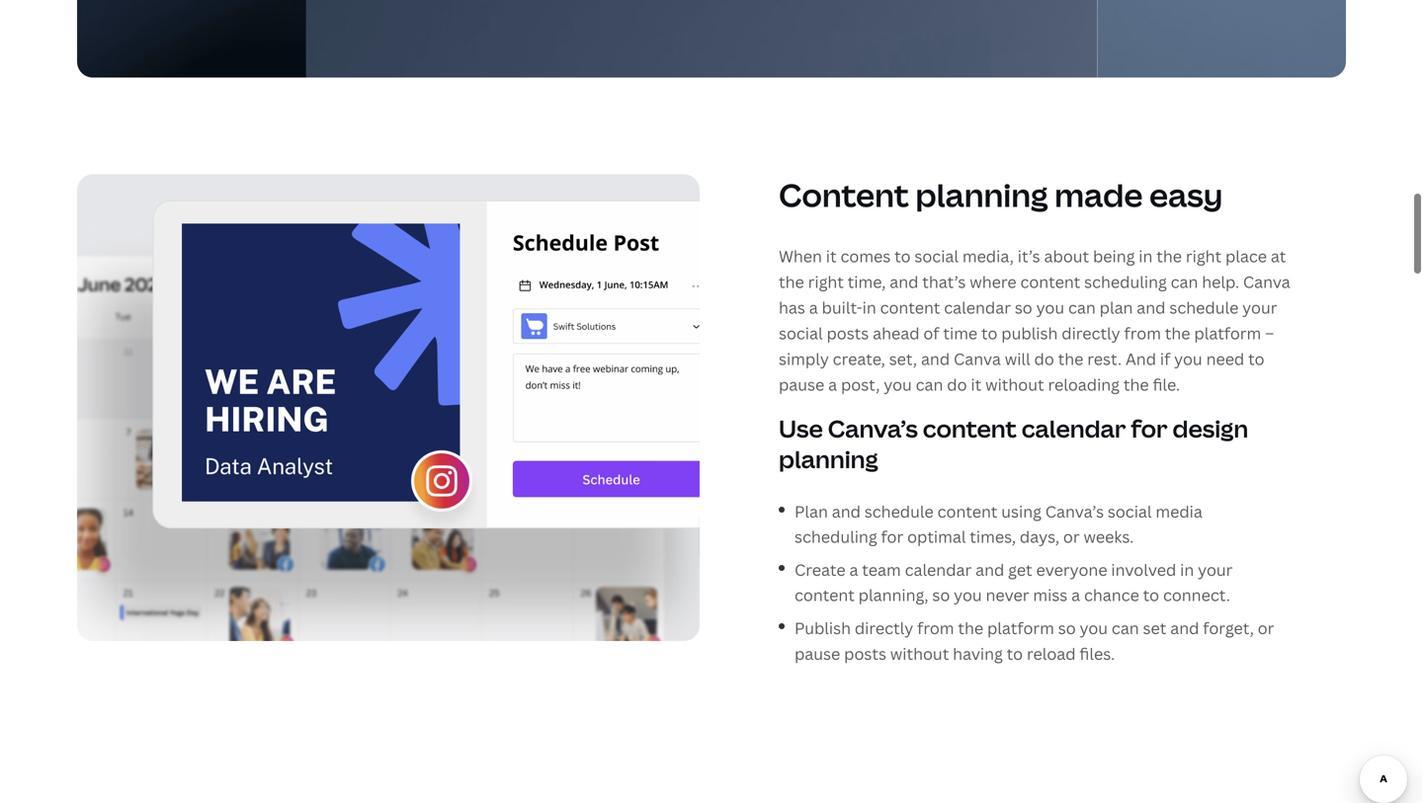 Task type: locate. For each thing, give the bounding box(es) containing it.
0 vertical spatial social
[[915, 246, 959, 267]]

0 horizontal spatial canva
[[954, 348, 1001, 370]]

without inside when it comes to social media, it's about being in the right place at the right time, and that's where content scheduling can help. canva has a built-in content calendar so you can plan and schedule your social posts ahead of time to publish directly from the platform – simply create, set, and canva will do the rest. and if you need to pause a post, you can do it without reloading the file.
[[986, 374, 1045, 395]]

to down "involved"
[[1144, 585, 1160, 606]]

posts inside when it comes to social media, it's about being in the right place at the right time, and that's where content scheduling can help. canva has a built-in content calendar so you can plan and schedule your social posts ahead of time to publish directly from the platform – simply create, set, and canva will do the rest. and if you need to pause a post, you can do it without reloading the file.
[[827, 323, 869, 344]]

1 vertical spatial without
[[891, 643, 949, 665]]

0 vertical spatial scheduling
[[1085, 271, 1167, 293]]

pause
[[779, 374, 825, 395], [795, 643, 841, 665]]

0 vertical spatial for
[[1131, 413, 1168, 445]]

you
[[1037, 297, 1065, 318], [1175, 348, 1203, 370], [884, 374, 912, 395], [954, 585, 982, 606], [1080, 618, 1108, 639]]

your up connect.
[[1198, 560, 1233, 581]]

1 vertical spatial so
[[933, 585, 950, 606]]

1 vertical spatial directly
[[855, 618, 914, 639]]

1 vertical spatial right
[[808, 271, 844, 293]]

1 horizontal spatial your
[[1243, 297, 1278, 318]]

social up simply
[[779, 323, 823, 344]]

easy
[[1150, 173, 1223, 216]]

content down will
[[923, 413, 1017, 445]]

set,
[[889, 348, 918, 370]]

canva's
[[828, 413, 918, 445], [1046, 501, 1104, 522]]

right up help.
[[1186, 246, 1222, 267]]

planning up plan
[[779, 444, 879, 476]]

1 vertical spatial canva's
[[1046, 501, 1104, 522]]

it
[[826, 246, 837, 267], [971, 374, 982, 395]]

2 vertical spatial calendar
[[905, 560, 972, 581]]

from
[[1125, 323, 1162, 344], [918, 618, 955, 639]]

social
[[915, 246, 959, 267], [779, 323, 823, 344], [1108, 501, 1152, 522]]

schedule down help.
[[1170, 297, 1239, 318]]

1 horizontal spatial so
[[1015, 297, 1033, 318]]

1 vertical spatial canva
[[954, 348, 1001, 370]]

to inside create a team calendar and get everyone involved in your content planning, so you never miss a chance to connect.
[[1144, 585, 1160, 606]]

using
[[1002, 501, 1042, 522]]

1 vertical spatial from
[[918, 618, 955, 639]]

it's
[[1018, 246, 1041, 267]]

the up having
[[958, 618, 984, 639]]

1 horizontal spatial right
[[1186, 246, 1222, 267]]

planning inside use canva's content calendar for design planning
[[779, 444, 879, 476]]

create,
[[833, 348, 886, 370]]

calendar inside when it comes to social media, it's about being in the right place at the right time, and that's where content scheduling can help. canva has a built-in content calendar so you can plan and schedule your social posts ahead of time to publish directly from the platform – simply create, set, and canva will do the rest. and if you need to pause a post, you can do it without reloading the file.
[[944, 297, 1011, 318]]

forget,
[[1203, 618, 1254, 639]]

without
[[986, 374, 1045, 395], [891, 643, 949, 665]]

0 vertical spatial or
[[1064, 526, 1080, 548]]

0 vertical spatial canva's
[[828, 413, 918, 445]]

a right miss
[[1072, 585, 1081, 606]]

schedule up optimal
[[865, 501, 934, 522]]

canva down at
[[1244, 271, 1291, 293]]

or
[[1064, 526, 1080, 548], [1258, 618, 1275, 639]]

calendar for everyone
[[905, 560, 972, 581]]

1 vertical spatial do
[[947, 374, 967, 395]]

pause down publish
[[795, 643, 841, 665]]

you left never
[[954, 585, 982, 606]]

it right when at the top right of page
[[826, 246, 837, 267]]

canva's down post,
[[828, 413, 918, 445]]

content
[[1021, 271, 1081, 293], [880, 297, 941, 318], [923, 413, 1017, 445], [938, 501, 998, 522], [795, 585, 855, 606]]

0 horizontal spatial directly
[[855, 618, 914, 639]]

and
[[890, 271, 919, 293], [1137, 297, 1166, 318], [921, 348, 950, 370], [832, 501, 861, 522], [976, 560, 1005, 581], [1171, 618, 1200, 639]]

from up and
[[1125, 323, 1162, 344]]

0 vertical spatial so
[[1015, 297, 1033, 318]]

can left set
[[1112, 618, 1140, 639]]

0 vertical spatial from
[[1125, 323, 1162, 344]]

0 vertical spatial do
[[1035, 348, 1055, 370]]

2 vertical spatial in
[[1181, 560, 1195, 581]]

right
[[1186, 246, 1222, 267], [808, 271, 844, 293]]

2 horizontal spatial social
[[1108, 501, 1152, 522]]

1 vertical spatial or
[[1258, 618, 1275, 639]]

calendar inside use canva's content calendar for design planning
[[1022, 413, 1126, 445]]

0 horizontal spatial or
[[1064, 526, 1080, 548]]

about
[[1045, 246, 1090, 267]]

1 horizontal spatial or
[[1258, 618, 1275, 639]]

reloading
[[1048, 374, 1120, 395]]

1 vertical spatial platform
[[988, 618, 1055, 639]]

planning,
[[859, 585, 929, 606]]

1 horizontal spatial planning
[[916, 173, 1048, 216]]

posts
[[827, 323, 869, 344], [844, 643, 887, 665]]

content down 'about'
[[1021, 271, 1081, 293]]

can inside publish directly from the platform so you can set and forget, or pause posts without having to reload files.
[[1112, 618, 1140, 639]]

scheduling up the "plan"
[[1085, 271, 1167, 293]]

0 horizontal spatial platform
[[988, 618, 1055, 639]]

0 horizontal spatial canva's
[[828, 413, 918, 445]]

to
[[895, 246, 911, 267], [982, 323, 998, 344], [1249, 348, 1265, 370], [1144, 585, 1160, 606], [1007, 643, 1023, 665]]

from inside publish directly from the platform so you can set and forget, or pause posts without having to reload files.
[[918, 618, 955, 639]]

made
[[1055, 173, 1143, 216]]

2 horizontal spatial in
[[1181, 560, 1195, 581]]

do right will
[[1035, 348, 1055, 370]]

1 horizontal spatial for
[[1131, 413, 1168, 445]]

or right the days,
[[1064, 526, 1080, 548]]

and right the "plan"
[[1137, 297, 1166, 318]]

2 vertical spatial so
[[1059, 618, 1076, 639]]

your
[[1243, 297, 1278, 318], [1198, 560, 1233, 581]]

and right set
[[1171, 618, 1200, 639]]

built-
[[822, 297, 863, 318]]

1 horizontal spatial in
[[1139, 246, 1153, 267]]

0 vertical spatial pause
[[779, 374, 825, 395]]

calendar down reloading
[[1022, 413, 1126, 445]]

can
[[1171, 271, 1199, 293], [1069, 297, 1096, 318], [916, 374, 944, 395], [1112, 618, 1140, 639]]

scheduling inside when it comes to social media, it's about being in the right place at the right time, and that's where content scheduling can help. canva has a built-in content calendar so you can plan and schedule your social posts ahead of time to publish directly from the platform – simply create, set, and canva will do the rest. and if you need to pause a post, you can do it without reloading the file.
[[1085, 271, 1167, 293]]

the right being
[[1157, 246, 1182, 267]]

help.
[[1202, 271, 1240, 293]]

canva down time
[[954, 348, 1001, 370]]

to left reload
[[1007, 643, 1023, 665]]

0 vertical spatial canva
[[1244, 271, 1291, 293]]

from inside when it comes to social media, it's about being in the right place at the right time, and that's where content scheduling can help. canva has a built-in content calendar so you can plan and schedule your social posts ahead of time to publish directly from the platform – simply create, set, and canva will do the rest. and if you need to pause a post, you can do it without reloading the file.
[[1125, 323, 1162, 344]]

platform
[[1195, 323, 1262, 344], [988, 618, 1055, 639]]

1 vertical spatial scheduling
[[795, 526, 878, 548]]

calendar down where
[[944, 297, 1011, 318]]

1 horizontal spatial scheduling
[[1085, 271, 1167, 293]]

1 horizontal spatial directly
[[1062, 323, 1121, 344]]

and left get
[[976, 560, 1005, 581]]

optimal
[[908, 526, 966, 548]]

1 vertical spatial calendar
[[1022, 413, 1126, 445]]

the
[[1157, 246, 1182, 267], [779, 271, 804, 293], [1165, 323, 1191, 344], [1058, 348, 1084, 370], [1124, 374, 1149, 395], [958, 618, 984, 639]]

do down time
[[947, 374, 967, 395]]

and down 'of'
[[921, 348, 950, 370]]

for
[[1131, 413, 1168, 445], [881, 526, 904, 548]]

0 vertical spatial without
[[986, 374, 1045, 395]]

platform down never
[[988, 618, 1055, 639]]

0 vertical spatial right
[[1186, 246, 1222, 267]]

0 horizontal spatial social
[[779, 323, 823, 344]]

calendar for planning
[[1022, 413, 1126, 445]]

you down set,
[[884, 374, 912, 395]]

a left post,
[[829, 374, 837, 395]]

1 vertical spatial pause
[[795, 643, 841, 665]]

right up "built-"
[[808, 271, 844, 293]]

content inside use canva's content calendar for design planning
[[923, 413, 1017, 445]]

1 horizontal spatial canva's
[[1046, 501, 1104, 522]]

1 horizontal spatial without
[[986, 374, 1045, 395]]

so up reload
[[1059, 618, 1076, 639]]

so
[[1015, 297, 1033, 318], [933, 585, 950, 606], [1059, 618, 1076, 639]]

content up the 'ahead'
[[880, 297, 941, 318]]

media
[[1156, 501, 1203, 522]]

plan
[[795, 501, 828, 522]]

will
[[1005, 348, 1031, 370]]

pause down simply
[[779, 374, 825, 395]]

directly inside publish directly from the platform so you can set and forget, or pause posts without having to reload files.
[[855, 618, 914, 639]]

scheduling
[[1085, 271, 1167, 293], [795, 526, 878, 548]]

1 vertical spatial planning
[[779, 444, 879, 476]]

without down will
[[986, 374, 1045, 395]]

1 horizontal spatial schedule
[[1170, 297, 1239, 318]]

canva's inside use canva's content calendar for design planning
[[828, 413, 918, 445]]

0 vertical spatial it
[[826, 246, 837, 267]]

content down create
[[795, 585, 855, 606]]

create
[[795, 560, 846, 581]]

content planning made easy
[[779, 173, 1223, 216]]

comes
[[841, 246, 891, 267]]

your up –
[[1243, 297, 1278, 318]]

or right forget,
[[1258, 618, 1275, 639]]

in right being
[[1139, 246, 1153, 267]]

0 vertical spatial schedule
[[1170, 297, 1239, 318]]

social inside plan and schedule content using canva's social media scheduling for optimal times, days, or weeks.
[[1108, 501, 1152, 522]]

–
[[1266, 323, 1275, 344]]

in inside create a team calendar and get everyone involved in your content planning, so you never miss a chance to connect.
[[1181, 560, 1195, 581]]

schedule image
[[77, 174, 700, 642]]

everyone
[[1037, 560, 1108, 581]]

pause inside when it comes to social media, it's about being in the right place at the right time, and that's where content scheduling can help. canva has a built-in content calendar so you can plan and schedule your social posts ahead of time to publish directly from the platform – simply create, set, and canva will do the rest. and if you need to pause a post, you can do it without reloading the file.
[[779, 374, 825, 395]]

content up times, at the bottom right of the page
[[938, 501, 998, 522]]

in down time,
[[863, 297, 877, 318]]

for up 'team'
[[881, 526, 904, 548]]

2 vertical spatial social
[[1108, 501, 1152, 522]]

2 horizontal spatial so
[[1059, 618, 1076, 639]]

0 vertical spatial in
[[1139, 246, 1153, 267]]

planning
[[916, 173, 1048, 216], [779, 444, 879, 476]]

0 vertical spatial calendar
[[944, 297, 1011, 318]]

1 vertical spatial social
[[779, 323, 823, 344]]

social up weeks.
[[1108, 501, 1152, 522]]

need
[[1207, 348, 1245, 370]]

1 vertical spatial schedule
[[865, 501, 934, 522]]

0 horizontal spatial right
[[808, 271, 844, 293]]

create a team calendar and get everyone involved in your content planning, so you never miss a chance to connect.
[[795, 560, 1233, 606]]

canva
[[1244, 271, 1291, 293], [954, 348, 1001, 370]]

calendar down optimal
[[905, 560, 972, 581]]

calendar inside create a team calendar and get everyone involved in your content planning, so you never miss a chance to connect.
[[905, 560, 972, 581]]

content inside create a team calendar and get everyone involved in your content planning, so you never miss a chance to connect.
[[795, 585, 855, 606]]

0 horizontal spatial your
[[1198, 560, 1233, 581]]

calendar
[[944, 297, 1011, 318], [1022, 413, 1126, 445], [905, 560, 972, 581]]

0 horizontal spatial schedule
[[865, 501, 934, 522]]

for down the file.
[[1131, 413, 1168, 445]]

0 vertical spatial posts
[[827, 323, 869, 344]]

in up connect.
[[1181, 560, 1195, 581]]

in
[[1139, 246, 1153, 267], [863, 297, 877, 318], [1181, 560, 1195, 581]]

ahead
[[873, 323, 920, 344]]

the up if
[[1165, 323, 1191, 344]]

can left help.
[[1171, 271, 1199, 293]]

0 horizontal spatial in
[[863, 297, 877, 318]]

social up that's
[[915, 246, 959, 267]]

0 horizontal spatial without
[[891, 643, 949, 665]]

a
[[809, 297, 818, 318], [829, 374, 837, 395], [850, 560, 859, 581], [1072, 585, 1081, 606]]

of
[[924, 323, 940, 344]]

1 horizontal spatial social
[[915, 246, 959, 267]]

0 vertical spatial planning
[[916, 173, 1048, 216]]

without left having
[[891, 643, 949, 665]]

0 horizontal spatial so
[[933, 585, 950, 606]]

it down time
[[971, 374, 982, 395]]

0 horizontal spatial from
[[918, 618, 955, 639]]

0 horizontal spatial scheduling
[[795, 526, 878, 548]]

1 vertical spatial it
[[971, 374, 982, 395]]

0 horizontal spatial for
[[881, 526, 904, 548]]

1 vertical spatial for
[[881, 526, 904, 548]]

set
[[1143, 618, 1167, 639]]

get
[[1009, 560, 1033, 581]]

posts down publish
[[844, 643, 887, 665]]

platform up the need
[[1195, 323, 1262, 344]]

scheduling down plan
[[795, 526, 878, 548]]

1 horizontal spatial platform
[[1195, 323, 1262, 344]]

directly down planning,
[[855, 618, 914, 639]]

planning up media,
[[916, 173, 1048, 216]]

directly up the rest.
[[1062, 323, 1121, 344]]

you up files.
[[1080, 618, 1108, 639]]

canva's inside plan and schedule content using canva's social media scheduling for optimal times, days, or weeks.
[[1046, 501, 1104, 522]]

the up reloading
[[1058, 348, 1084, 370]]

do
[[1035, 348, 1055, 370], [947, 374, 967, 395]]

and right plan
[[832, 501, 861, 522]]

chance
[[1085, 585, 1140, 606]]

so inside when it comes to social media, it's about being in the right place at the right time, and that's where content scheduling can help. canva has a built-in content calendar so you can plan and schedule your social posts ahead of time to publish directly from the platform – simply create, set, and canva will do the rest. and if you need to pause a post, you can do it without reloading the file.
[[1015, 297, 1033, 318]]

1 horizontal spatial from
[[1125, 323, 1162, 344]]

a right has
[[809, 297, 818, 318]]

schedule
[[1170, 297, 1239, 318], [865, 501, 934, 522]]

publish
[[795, 618, 851, 639]]

miss
[[1034, 585, 1068, 606]]

0 horizontal spatial planning
[[779, 444, 879, 476]]

1 vertical spatial posts
[[844, 643, 887, 665]]

from up having
[[918, 618, 955, 639]]

0 horizontal spatial it
[[826, 246, 837, 267]]

so up publish
[[1015, 297, 1033, 318]]

pause inside publish directly from the platform so you can set and forget, or pause posts without having to reload files.
[[795, 643, 841, 665]]

directly
[[1062, 323, 1121, 344], [855, 618, 914, 639]]

1 vertical spatial your
[[1198, 560, 1233, 581]]

0 vertical spatial your
[[1243, 297, 1278, 318]]

canva's up weeks.
[[1046, 501, 1104, 522]]

0 vertical spatial directly
[[1062, 323, 1121, 344]]

posts inside publish directly from the platform so you can set and forget, or pause posts without having to reload files.
[[844, 643, 887, 665]]

0 vertical spatial platform
[[1195, 323, 1262, 344]]

posts down "built-"
[[827, 323, 869, 344]]

so right planning,
[[933, 585, 950, 606]]



Task type: vqa. For each thing, say whether or not it's contained in the screenshot.
the schedule inside the "Plan And Schedule Content Using Canva'S Social Media Scheduling For Optimal Times, Days, Or Weeks."
yes



Task type: describe. For each thing, give the bounding box(es) containing it.
connect.
[[1164, 585, 1231, 606]]

media,
[[963, 246, 1014, 267]]

you right if
[[1175, 348, 1203, 370]]

you inside publish directly from the platform so you can set and forget, or pause posts without having to reload files.
[[1080, 618, 1108, 639]]

team
[[862, 560, 901, 581]]

the down and
[[1124, 374, 1149, 395]]

use canva's content calendar for design planning
[[779, 413, 1249, 476]]

place
[[1226, 246, 1267, 267]]

simply
[[779, 348, 829, 370]]

days,
[[1020, 526, 1060, 548]]

when it comes to social media, it's about being in the right place at the right time, and that's where content scheduling can help. canva has a built-in content calendar so you can plan and schedule your social posts ahead of time to publish directly from the platform – simply create, set, and canva will do the rest. and if you need to pause a post, you can do it without reloading the file.
[[779, 246, 1291, 395]]

weeks.
[[1084, 526, 1134, 548]]

time,
[[848, 271, 886, 293]]

your inside create a team calendar and get everyone involved in your content planning, so you never miss a chance to connect.
[[1198, 560, 1233, 581]]

publish directly from the platform so you can set and forget, or pause posts without having to reload files.
[[795, 618, 1275, 665]]

you up publish
[[1037, 297, 1065, 318]]

plan and schedule content using canva's social media scheduling for optimal times, days, or weeks.
[[795, 501, 1203, 548]]

scheduling inside plan and schedule content using canva's social media scheduling for optimal times, days, or weeks.
[[795, 526, 878, 548]]

times,
[[970, 526, 1016, 548]]

use
[[779, 413, 823, 445]]

if
[[1161, 348, 1171, 370]]

you inside create a team calendar and get everyone involved in your content planning, so you never miss a chance to connect.
[[954, 585, 982, 606]]

so inside publish directly from the platform so you can set and forget, or pause posts without having to reload files.
[[1059, 618, 1076, 639]]

can down set,
[[916, 374, 944, 395]]

or inside plan and schedule content using canva's social media scheduling for optimal times, days, or weeks.
[[1064, 526, 1080, 548]]

schedule inside plan and schedule content using canva's social media scheduling for optimal times, days, or weeks.
[[865, 501, 934, 522]]

to inside publish directly from the platform so you can set and forget, or pause posts without having to reload files.
[[1007, 643, 1023, 665]]

reload
[[1027, 643, 1076, 665]]

the inside publish directly from the platform so you can set and forget, or pause posts without having to reload files.
[[958, 618, 984, 639]]

0 horizontal spatial do
[[947, 374, 967, 395]]

has
[[779, 297, 806, 318]]

platform inside publish directly from the platform so you can set and forget, or pause posts without having to reload files.
[[988, 618, 1055, 639]]

rest.
[[1088, 348, 1122, 370]]

a left 'team'
[[850, 560, 859, 581]]

platform inside when it comes to social media, it's about being in the right place at the right time, and that's where content scheduling can help. canva has a built-in content calendar so you can plan and schedule your social posts ahead of time to publish directly from the platform – simply create, set, and canva will do the rest. and if you need to pause a post, you can do it without reloading the file.
[[1195, 323, 1262, 344]]

1 horizontal spatial do
[[1035, 348, 1055, 370]]

being
[[1093, 246, 1135, 267]]

involved
[[1112, 560, 1177, 581]]

or inside publish directly from the platform so you can set and forget, or pause posts without having to reload files.
[[1258, 618, 1275, 639]]

to right comes
[[895, 246, 911, 267]]

the up has
[[779, 271, 804, 293]]

to right time
[[982, 323, 998, 344]]

directly inside when it comes to social media, it's about being in the right place at the right time, and that's where content scheduling can help. canva has a built-in content calendar so you can plan and schedule your social posts ahead of time to publish directly from the platform – simply create, set, and canva will do the rest. and if you need to pause a post, you can do it without reloading the file.
[[1062, 323, 1121, 344]]

1 horizontal spatial canva
[[1244, 271, 1291, 293]]

where
[[970, 271, 1017, 293]]

schedule inside when it comes to social media, it's about being in the right place at the right time, and that's where content scheduling can help. canva has a built-in content calendar so you can plan and schedule your social posts ahead of time to publish directly from the platform – simply create, set, and canva will do the rest. and if you need to pause a post, you can do it without reloading the file.
[[1170, 297, 1239, 318]]

that's
[[923, 271, 966, 293]]

and inside publish directly from the platform so you can set and forget, or pause posts without having to reload files.
[[1171, 618, 1200, 639]]

plan
[[1100, 297, 1133, 318]]

so inside create a team calendar and get everyone involved in your content planning, so you never miss a chance to connect.
[[933, 585, 950, 606]]

1 horizontal spatial it
[[971, 374, 982, 395]]

never
[[986, 585, 1030, 606]]

publish
[[1002, 323, 1058, 344]]

and inside create a team calendar and get everyone involved in your content planning, so you never miss a chance to connect.
[[976, 560, 1005, 581]]

at
[[1271, 246, 1287, 267]]

content inside plan and schedule content using canva's social media scheduling for optimal times, days, or weeks.
[[938, 501, 998, 522]]

for inside use canva's content calendar for design planning
[[1131, 413, 1168, 445]]

post,
[[841, 374, 880, 395]]

can left the "plan"
[[1069, 297, 1096, 318]]

and
[[1126, 348, 1157, 370]]

and inside plan and schedule content using canva's social media scheduling for optimal times, days, or weeks.
[[832, 501, 861, 522]]

without inside publish directly from the platform so you can set and forget, or pause posts without having to reload files.
[[891, 643, 949, 665]]

time
[[944, 323, 978, 344]]

your inside when it comes to social media, it's about being in the right place at the right time, and that's where content scheduling can help. canva has a built-in content calendar so you can plan and schedule your social posts ahead of time to publish directly from the platform – simply create, set, and canva will do the rest. and if you need to pause a post, you can do it without reloading the file.
[[1243, 297, 1278, 318]]

to right the need
[[1249, 348, 1265, 370]]

and right time,
[[890, 271, 919, 293]]

content
[[779, 173, 909, 216]]

design
[[1173, 413, 1249, 445]]

file.
[[1153, 374, 1181, 395]]

when
[[779, 246, 822, 267]]

having
[[953, 643, 1003, 665]]

ui - video thumbnail (new creative) (10) image
[[77, 0, 1347, 78]]

for inside plan and schedule content using canva's social media scheduling for optimal times, days, or weeks.
[[881, 526, 904, 548]]

files.
[[1080, 643, 1115, 665]]

1 vertical spatial in
[[863, 297, 877, 318]]



